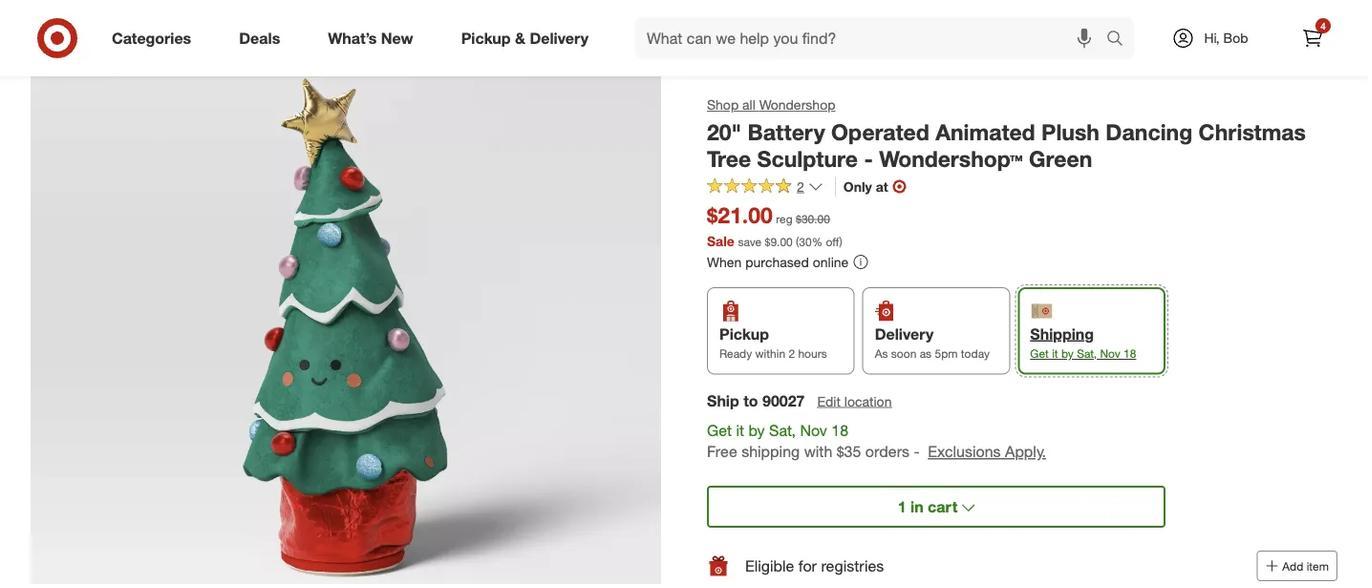Task type: vqa. For each thing, say whether or not it's contained in the screenshot.
THE 'DEALS' Link
yes



Task type: locate. For each thing, give the bounding box(es) containing it.
0 vertical spatial -
[[864, 146, 873, 173]]

2 down sculpture
[[797, 178, 804, 195]]

it down shipping
[[1052, 347, 1058, 361]]

1 horizontal spatial nov
[[1100, 347, 1121, 361]]

pickup ready within 2 hours
[[720, 325, 827, 361]]

delivery as soon as 5pm today
[[875, 325, 990, 361]]

- up "only at"
[[864, 146, 873, 173]]

$30.00
[[796, 212, 830, 226]]

it
[[1052, 347, 1058, 361], [736, 421, 744, 440]]

what's new link
[[312, 17, 437, 59]]

0 vertical spatial nov
[[1100, 347, 1121, 361]]

4
[[1321, 20, 1326, 32]]

$21.00
[[707, 202, 773, 229]]

animated
[[936, 118, 1036, 145]]

exclusions
[[928, 443, 1001, 462]]

nov inside "shipping get it by sat, nov 18"
[[1100, 347, 1121, 361]]

location
[[845, 393, 892, 410]]

18 inside "shipping get it by sat, nov 18"
[[1124, 347, 1137, 361]]

nov
[[1100, 347, 1121, 361], [800, 421, 827, 440]]

categories link
[[96, 17, 215, 59]]

get up free
[[707, 421, 732, 440]]

0 vertical spatial delivery
[[530, 29, 589, 47]]

exclusions apply. link
[[928, 443, 1046, 462]]

$
[[765, 234, 771, 249]]

4 link
[[1292, 17, 1334, 59]]

- right orders on the right
[[914, 443, 920, 462]]

registries
[[821, 557, 884, 576]]

1 horizontal spatial delivery
[[875, 325, 934, 344]]

0 horizontal spatial pickup
[[461, 29, 511, 47]]

when
[[707, 254, 742, 270]]

1 horizontal spatial -
[[914, 443, 920, 462]]

sat, down shipping
[[1077, 347, 1097, 361]]

0 horizontal spatial -
[[864, 146, 873, 173]]

pickup inside pickup ready within 2 hours
[[720, 325, 769, 344]]

0 vertical spatial sat,
[[1077, 347, 1097, 361]]

save
[[738, 234, 762, 249]]

0 vertical spatial it
[[1052, 347, 1058, 361]]

1 vertical spatial it
[[736, 421, 744, 440]]

0 horizontal spatial it
[[736, 421, 744, 440]]

get inside get it by sat, nov 18 free shipping with $35 orders - exclusions apply.
[[707, 421, 732, 440]]

18
[[1124, 347, 1137, 361], [832, 421, 849, 440]]

0 horizontal spatial by
[[749, 421, 765, 440]]

1 vertical spatial 18
[[832, 421, 849, 440]]

0 vertical spatial by
[[1062, 347, 1074, 361]]

free
[[707, 443, 737, 462]]

1 vertical spatial delivery
[[875, 325, 934, 344]]

orders
[[866, 443, 910, 462]]

0 vertical spatial pickup
[[461, 29, 511, 47]]

1 horizontal spatial by
[[1062, 347, 1074, 361]]

1 horizontal spatial it
[[1052, 347, 1058, 361]]

get it by sat, nov 18 free shipping with $35 orders - exclusions apply.
[[707, 421, 1046, 462]]

1 vertical spatial 2
[[789, 347, 795, 361]]

by down shipping
[[1062, 347, 1074, 361]]

What can we help you find? suggestions appear below search field
[[635, 17, 1111, 59]]

nov inside get it by sat, nov 18 free shipping with $35 orders - exclusions apply.
[[800, 421, 827, 440]]

1 vertical spatial get
[[707, 421, 732, 440]]

with
[[804, 443, 833, 462]]

2 left hours
[[789, 347, 795, 361]]

delivery up soon
[[875, 325, 934, 344]]

2
[[797, 178, 804, 195], [789, 347, 795, 361]]

pickup
[[461, 29, 511, 47], [720, 325, 769, 344]]

pickup & delivery
[[461, 29, 589, 47]]

it up free
[[736, 421, 744, 440]]

sale
[[707, 233, 735, 249]]

$35
[[837, 443, 861, 462]]

0 vertical spatial get
[[1030, 347, 1049, 361]]

delivery
[[530, 29, 589, 47], [875, 325, 934, 344]]

0 vertical spatial 18
[[1124, 347, 1137, 361]]

1 in cart for 20" battery operated animated plush dancing christmas tree sculpture - wondershop™ green element
[[898, 498, 958, 517]]

0 horizontal spatial 2
[[789, 347, 795, 361]]

shipping get it by sat, nov 18
[[1030, 325, 1137, 361]]

- inside get it by sat, nov 18 free shipping with $35 orders - exclusions apply.
[[914, 443, 920, 462]]

get
[[1030, 347, 1049, 361], [707, 421, 732, 440]]

1 horizontal spatial get
[[1030, 347, 1049, 361]]

by
[[1062, 347, 1074, 361], [749, 421, 765, 440]]

0 horizontal spatial 18
[[832, 421, 849, 440]]

1 vertical spatial sat,
[[769, 421, 796, 440]]

1 vertical spatial pickup
[[720, 325, 769, 344]]

deals
[[239, 29, 280, 47]]

as
[[875, 347, 888, 361]]

0 horizontal spatial nov
[[800, 421, 827, 440]]

pickup up ready
[[720, 325, 769, 344]]

edit location
[[818, 393, 892, 410]]

1
[[898, 498, 906, 517]]

1 horizontal spatial pickup
[[720, 325, 769, 344]]

1 vertical spatial by
[[749, 421, 765, 440]]

1 horizontal spatial 18
[[1124, 347, 1137, 361]]

1 in cart
[[898, 498, 958, 517]]

wondershop™
[[879, 146, 1023, 173]]

1 vertical spatial -
[[914, 443, 920, 462]]

0 vertical spatial 2
[[797, 178, 804, 195]]

1 horizontal spatial sat,
[[1077, 347, 1097, 361]]

sat, inside "shipping get it by sat, nov 18"
[[1077, 347, 1097, 361]]

30
[[799, 234, 812, 249]]

1 horizontal spatial 2
[[797, 178, 804, 195]]

delivery right &
[[530, 29, 589, 47]]

it inside "shipping get it by sat, nov 18"
[[1052, 347, 1058, 361]]

)
[[840, 234, 843, 249]]

eligible for registries
[[745, 557, 884, 576]]

new
[[381, 29, 413, 47]]

sat, up shipping
[[769, 421, 796, 440]]

0 horizontal spatial get
[[707, 421, 732, 440]]

1 vertical spatial nov
[[800, 421, 827, 440]]

20"
[[707, 118, 742, 145]]

dancing
[[1106, 118, 1193, 145]]

by up shipping
[[749, 421, 765, 440]]

shipping
[[1030, 325, 1094, 344]]

get down shipping
[[1030, 347, 1049, 361]]

0 horizontal spatial sat,
[[769, 421, 796, 440]]

off
[[826, 234, 840, 249]]

tree
[[707, 146, 751, 173]]

-
[[864, 146, 873, 173], [914, 443, 920, 462]]

20&#34; battery operated animated plush dancing christmas tree sculpture - wondershop&#8482; green, 1 of 5 image
[[31, 12, 661, 585]]

pickup left &
[[461, 29, 511, 47]]

deals link
[[223, 17, 304, 59]]

pickup for ready
[[720, 325, 769, 344]]



Task type: describe. For each thing, give the bounding box(es) containing it.
operated
[[831, 118, 930, 145]]

by inside "shipping get it by sat, nov 18"
[[1062, 347, 1074, 361]]

pickup & delivery link
[[445, 17, 613, 59]]

add item
[[1283, 560, 1329, 574]]

what's new
[[328, 29, 413, 47]]

only at
[[844, 178, 888, 195]]

5pm
[[935, 347, 958, 361]]

what's
[[328, 29, 377, 47]]

add item button
[[1257, 551, 1338, 582]]

18 inside get it by sat, nov 18 free shipping with $35 orders - exclusions apply.
[[832, 421, 849, 440]]

get inside "shipping get it by sat, nov 18"
[[1030, 347, 1049, 361]]

2 inside pickup ready within 2 hours
[[789, 347, 795, 361]]

delivery inside delivery as soon as 5pm today
[[875, 325, 934, 344]]

ready
[[720, 347, 752, 361]]

only
[[844, 178, 872, 195]]

bob
[[1224, 30, 1249, 46]]

battery
[[748, 118, 825, 145]]

in
[[911, 498, 924, 517]]

purchased
[[746, 254, 809, 270]]

$21.00 reg $30.00 sale save $ 9.00 ( 30 % off )
[[707, 202, 843, 249]]

hi, bob
[[1204, 30, 1249, 46]]

wondershop
[[759, 97, 836, 113]]

edit location button
[[817, 391, 893, 412]]

shop all wondershop 20" battery operated animated plush dancing christmas tree sculpture - wondershop™ green
[[707, 97, 1306, 173]]

by inside get it by sat, nov 18 free shipping with $35 orders - exclusions apply.
[[749, 421, 765, 440]]

all
[[743, 97, 756, 113]]

sculpture
[[757, 146, 858, 173]]

when purchased online
[[707, 254, 849, 270]]

apply.
[[1005, 443, 1046, 462]]

%
[[812, 234, 823, 249]]

christmas
[[1199, 118, 1306, 145]]

to
[[744, 392, 758, 410]]

add
[[1283, 560, 1304, 574]]

at
[[876, 178, 888, 195]]

pickup for &
[[461, 29, 511, 47]]

ship
[[707, 392, 739, 410]]

&
[[515, 29, 526, 47]]

- inside shop all wondershop 20" battery operated animated plush dancing christmas tree sculpture - wondershop™ green
[[864, 146, 873, 173]]

9.00
[[771, 234, 793, 249]]

as
[[920, 347, 932, 361]]

green
[[1029, 146, 1093, 173]]

sat, inside get it by sat, nov 18 free shipping with $35 orders - exclusions apply.
[[769, 421, 796, 440]]

eligible
[[745, 557, 794, 576]]

search button
[[1098, 17, 1144, 63]]

2 link
[[707, 177, 824, 199]]

0 horizontal spatial delivery
[[530, 29, 589, 47]]

plush
[[1042, 118, 1100, 145]]

online
[[813, 254, 849, 270]]

soon
[[891, 347, 917, 361]]

edit
[[818, 393, 841, 410]]

categories
[[112, 29, 191, 47]]

hours
[[798, 347, 827, 361]]

shipping
[[742, 443, 800, 462]]

within
[[755, 347, 786, 361]]

ship to 90027
[[707, 392, 805, 410]]

cart
[[928, 498, 958, 517]]

(
[[796, 234, 799, 249]]

today
[[961, 347, 990, 361]]

it inside get it by sat, nov 18 free shipping with $35 orders - exclusions apply.
[[736, 421, 744, 440]]

90027
[[763, 392, 805, 410]]

hi,
[[1204, 30, 1220, 46]]

for
[[799, 557, 817, 576]]

shop
[[707, 97, 739, 113]]

reg
[[776, 212, 793, 226]]

item
[[1307, 560, 1329, 574]]

search
[[1098, 31, 1144, 49]]



